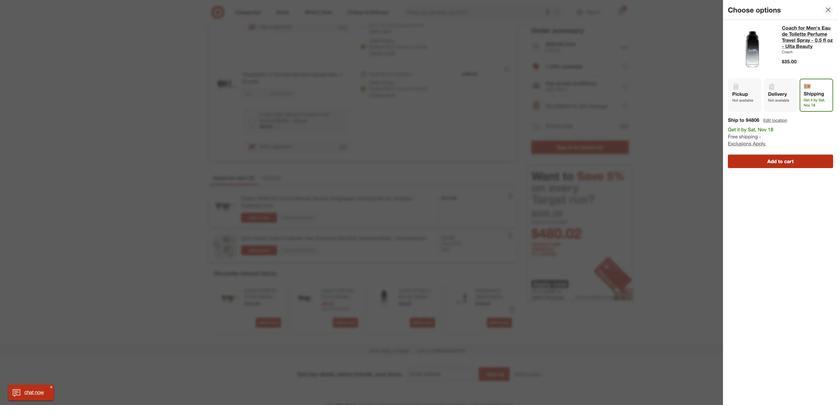 Task type: locate. For each thing, give the bounding box(es) containing it.
2 ready from the top
[[369, 86, 381, 91]]

2 similar from the top
[[293, 248, 304, 253]]

female for rectangle
[[335, 295, 349, 300]]

order pickup ready within 2 hours at pinole change store down not
[[369, 80, 427, 98]]

None radio
[[360, 1, 366, 7], [360, 71, 366, 77], [360, 1, 366, 7], [360, 71, 366, 77]]

0.5
[[815, 37, 822, 43], [414, 307, 420, 312]]

$499.99)
[[272, 118, 288, 123]]

toilette
[[789, 31, 806, 37], [413, 295, 427, 300]]

0 horizontal spatial eau
[[399, 295, 406, 300]]

add to cart down $173.00
[[336, 321, 355, 326]]

0.5 inside coach for men's eau de toilette perfume travel spray - 0.5 fl oz - ulta beauty
[[414, 307, 420, 312]]

hours down shipping not available
[[398, 86, 409, 91]]

0 horizontal spatial coach for men's eau de toilette perfume travel spray - 0.5 fl oz - ulta beauty link
[[399, 288, 434, 318]]

items down woman
[[305, 216, 314, 220]]

now inside button
[[35, 390, 44, 396]]

eau for coach for men's eau de toilette perfume travel spray - 0.5 fl oz - ulta beauty
[[399, 295, 406, 300]]

redcard down apply now button
[[544, 295, 564, 301]]

0 vertical spatial with
[[406, 16, 414, 21]]

1 cart item ready to fulfill group from the top
[[210, 0, 516, 64]]

get inside shipping get it by sat, nov 18
[[804, 98, 810, 102]]

1 vertical spatial cart item ready to fulfill group
[[210, 64, 516, 161]]

items
[[305, 216, 314, 220], [305, 248, 314, 253], [261, 270, 276, 277]]

toilette inside coach for men's eau de toilette perfume travel spray - 0.5 fl oz - ulta beauty
[[413, 295, 427, 300]]

hc8374u up lens
[[257, 196, 278, 202]]

savings
[[540, 251, 557, 257]]

1 horizontal spatial toilette
[[789, 31, 806, 37]]

1 vertical spatial console
[[476, 301, 491, 306]]

1 vertical spatial hours
[[398, 86, 409, 91]]

1 within from the top
[[382, 44, 394, 49]]

hc8279u
[[335, 288, 354, 294]]

1 similar from the top
[[293, 216, 304, 220]]

-
[[812, 37, 814, 43], [782, 43, 784, 49], [290, 118, 291, 123], [393, 236, 395, 242], [411, 307, 412, 312], [430, 307, 432, 312]]

2 horizontal spatial nov
[[804, 103, 810, 108]]

0 vertical spatial save for later button
[[267, 6, 294, 15]]

1 vertical spatial travel
[[416, 301, 427, 306]]

Store pickup radio
[[360, 86, 366, 92]]

get up learn
[[369, 22, 376, 27]]

get right delivery not available
[[804, 98, 810, 102]]

shop similar items button down 'christmas'
[[281, 246, 317, 256]]

2 cart item ready to fulfill group from the top
[[210, 64, 516, 161]]

1 inside the cart item ready to fulfill group
[[469, 6, 472, 12]]

pickup not available
[[732, 91, 754, 103]]

1 horizontal spatial now
[[553, 281, 567, 289]]

year
[[263, 112, 272, 117]]

items down tree
[[305, 248, 314, 253]]

add to cart button down lens
[[241, 213, 277, 223]]

not left the eligible
[[546, 103, 554, 109]]

fl inside coach for men's eau de toilette perfume travel spray - 0.5 fl oz - ulta beauty
[[421, 307, 423, 312]]

0 vertical spatial now
[[553, 281, 567, 289]]

apply.
[[607, 295, 617, 300]]

$210.00 for $210.00
[[441, 196, 457, 201]]

2 vertical spatial 18
[[768, 127, 773, 133]]

coach hc8279u 51mm female rectangle sunglasses image
[[296, 288, 318, 310], [296, 288, 318, 310]]

hours for store pickup radio change store "button"
[[398, 86, 409, 91]]

hc8374u
[[257, 196, 278, 202], [258, 288, 277, 294]]

1 vertical spatial delivery
[[768, 91, 787, 97]]

sale inside $10.50 reg $15.00 sale
[[441, 247, 450, 252]]

40ct plastic finial christmas tree ornament set pale teal/gold/slate - wondershop™ link
[[241, 235, 427, 242]]

chat now button
[[8, 385, 54, 401]]

target up "$505.28"
[[532, 193, 566, 207]]

1 vertical spatial later
[[284, 91, 292, 96]]

similar down 'christmas'
[[293, 248, 304, 253]]

save for 2nd save for later button from the bottom of the page
[[270, 8, 278, 13]]

pickup for change store "button" related to store pickup option
[[381, 38, 394, 43]]

playstation 5 console marvel&#39;s spider-man 2 bundle image
[[214, 71, 239, 96]]

teal/gold/slate
[[358, 236, 392, 242]]

1 vertical spatial 5
[[498, 288, 501, 294]]

items for tree
[[305, 248, 314, 253]]

0 vertical spatial hc8374u
[[257, 196, 278, 202]]

add to cart button down plastic in the left of the page
[[241, 246, 277, 256]]

2 vertical spatial order
[[369, 80, 380, 85]]

1 change from the top
[[369, 50, 384, 56]]

2 shop similar items from the top
[[283, 248, 314, 253]]

perfume inside coach for men's eau de toilette perfume travel spray - 0.5 fl oz - ulta beauty coach
[[807, 31, 827, 37]]

playstation 5 console marvel's spider-man 2 bundle
[[243, 71, 342, 85]]

1 horizontal spatial $210.00
[[441, 196, 457, 201]]

pickup up the ship to 94806
[[732, 91, 748, 97]]

later for first save for later button from the bottom of the page
[[284, 91, 292, 96]]

woman
[[295, 196, 312, 202]]

when
[[369, 8, 378, 13]]

1 horizontal spatial target
[[532, 193, 566, 207]]

0 horizontal spatial beauty
[[407, 313, 421, 318]]

store down shipping not available
[[385, 92, 395, 98]]

now
[[553, 281, 567, 289], [35, 390, 44, 396]]

change down learn
[[369, 50, 384, 56]]

sign for sign in to check out
[[557, 144, 567, 151]]

5 for digital
[[498, 288, 501, 294]]

nov
[[395, 2, 403, 7], [804, 103, 810, 108], [758, 127, 767, 133]]

order pickup ready within 2 hours at pinole change store for store pickup radio change store "button"
[[369, 80, 427, 98]]

ulta
[[785, 43, 795, 49], [399, 313, 406, 318]]

1 horizontal spatial beauty
[[796, 43, 813, 49]]

console left marvel's at the left of the page
[[273, 71, 291, 78]]

1 vertical spatial perfume
[[399, 301, 415, 306]]

square right woman
[[313, 196, 329, 202]]

affirm image
[[532, 82, 540, 88]]

female down hc8279u
[[335, 295, 349, 300]]

on every target run?
[[532, 181, 594, 207]]

oz inside coach for men's eau de toilette perfume travel spray - 0.5 fl oz - ulta beauty
[[424, 307, 429, 312]]

0 horizontal spatial men's
[[419, 288, 430, 294]]

add to cart down lens
[[249, 216, 269, 220]]

coach inside coach hc8279u 51mm female rectangle sunglasses
[[322, 288, 334, 294]]

5 for console
[[269, 71, 271, 78]]

with up savings
[[551, 242, 561, 248]]

1 vertical spatial items
[[305, 248, 314, 253]]

get up "when" on the top left of page
[[369, 2, 376, 7]]

0 vertical spatial $210.00
[[441, 196, 457, 201]]

travel inside coach for men's eau de toilette perfume travel spray - 0.5 fl oz - ulta beauty
[[416, 301, 427, 306]]

51mm left woman
[[280, 196, 294, 202]]

1 vertical spatial ulta
[[399, 313, 406, 318]]

now for chat
[[35, 390, 44, 396]]

toilette for coach for men's eau de toilette perfume travel spray - 0.5 fl oz - ulta beauty
[[413, 295, 427, 300]]

tree
[[305, 236, 314, 242]]

0 vertical spatial spray
[[797, 37, 810, 43]]

to inside $35.00 add to cart
[[421, 321, 424, 326]]

51mm for coach hc8279u 51mm female rectangle sunglasses
[[322, 295, 334, 300]]

1 vertical spatial sat,
[[819, 98, 825, 102]]

ornament
[[315, 236, 337, 242]]

out
[[596, 144, 603, 151]]

1 vertical spatial shop
[[283, 248, 292, 253]]

want
[[532, 169, 560, 183]]

1 vertical spatial $35.00
[[399, 302, 411, 307]]

40ct plastic finial christmas tree ornament set pale teal/gold/slate - wondershop™ list item
[[209, 230, 517, 262]]

1 shop similar items from the top
[[283, 216, 314, 220]]

5%
[[607, 169, 625, 183], [532, 251, 539, 257]]

delivery up "soon"
[[390, 16, 405, 21]]

coach hc8374u 51mm woman square sunglasses polarized brown gradient polarized lens image
[[213, 194, 237, 219]]

51mm inside coach hc8374u 51mm female square sunglasses polarized
[[245, 295, 257, 300]]

0 vertical spatial eau
[[822, 25, 831, 31]]

1 pinole from the top
[[415, 44, 427, 49]]

1 vertical spatial save
[[270, 91, 278, 96]]

perfume for coach for men's eau de toilette perfume travel spray - 0.5 fl oz - ulta beauty coach
[[807, 31, 827, 37]]

sunglasses inside coach hc8374u 51mm woman square sunglasses polarized brown gradient polarized lens
[[330, 196, 355, 202]]

now right apply
[[553, 281, 567, 289]]

order down shipping not available
[[369, 80, 380, 85]]

2 inside the "playstation 5 console marvel's spider-man 2 bundle"
[[340, 71, 342, 78]]

eau inside coach for men's eau de toilette perfume travel spray - 0.5 fl oz - ulta beauty
[[399, 295, 406, 300]]

shop similar items down 'christmas'
[[283, 248, 314, 253]]

0 horizontal spatial ulta
[[399, 313, 406, 318]]

add to cart inside 40ct plastic finial christmas tree ornament set pale teal/gold/slate - wondershop™ list item
[[249, 248, 269, 253]]

add to cart button inside 40ct plastic finial christmas tree ornament set pale teal/gold/slate - wondershop™ list item
[[241, 246, 277, 256]]

video
[[273, 112, 284, 117]]

shop left safely on the left bottom of the page
[[369, 349, 380, 354]]

lens
[[263, 203, 273, 209]]

latest
[[337, 371, 353, 378]]

playstation for playstation 5 digital edition console
[[476, 288, 497, 294]]

0.5 for coach for men's eau de toilette perfume travel spray - 0.5 fl oz - ulta beauty
[[414, 307, 420, 312]]

it inside same day delivery with shipt get it as soon as 6pm today learn more
[[377, 22, 379, 27]]

1 horizontal spatial console
[[476, 301, 491, 306]]

5 inside the playstation 5 digital edition console
[[498, 288, 501, 294]]

- inside 40ct plastic finial christmas tree ornament set pale teal/gold/slate - wondershop™ link
[[393, 236, 395, 242]]

0 vertical spatial oz
[[827, 37, 833, 43]]

order pickup ready within 2 hours at pinole change store
[[369, 38, 427, 56], [369, 80, 427, 98]]

51mm up $86.50 at the left of the page
[[322, 295, 334, 300]]

add inside 40ct plastic finial christmas tree ornament set pale teal/gold/slate - wondershop™ list item
[[249, 248, 256, 253]]

more
[[381, 28, 391, 33]]

1 vertical spatial coach for men's eau de toilette perfume travel spray - 0.5 fl oz - ulta beauty link
[[399, 288, 434, 318]]

6pm
[[403, 22, 411, 27]]

$35.00 inside $35.00 add to cart
[[399, 302, 411, 307]]

1 vertical spatial spray
[[399, 307, 410, 312]]

0.5 inside coach for men's eau de toilette perfume travel spray - 0.5 fl oz - ulta beauty coach
[[815, 37, 822, 43]]

1 horizontal spatial 18
[[768, 127, 773, 133]]

de for coach for men's eau de toilette perfume travel spray - 0.5 fl oz - ulta beauty
[[407, 295, 412, 300]]

perfume inside coach for men's eau de toilette perfume travel spray - 0.5 fl oz - ulta beauty
[[399, 301, 415, 306]]

0 vertical spatial save
[[270, 8, 278, 13]]

Service plan checkbox
[[249, 118, 255, 125]]

shop similar items button inside 40ct plastic finial christmas tree ornament set pale teal/gold/slate - wondershop™ list item
[[281, 246, 317, 256]]

2 add a substitute from the top
[[260, 144, 291, 149]]

add to cart for plastic
[[249, 248, 269, 253]]

1 vertical spatial shipping
[[804, 91, 824, 97]]

saved
[[213, 175, 227, 181]]

coach inside coach hc8374u 51mm woman square sunglasses polarized brown gradient polarized lens
[[241, 196, 256, 202]]

polarized
[[357, 196, 377, 202], [241, 203, 261, 209], [245, 313, 262, 318]]

order for store pickup radio
[[369, 80, 380, 85]]

1 horizontal spatial sat,
[[748, 127, 757, 133]]

1 save for later from the top
[[270, 8, 292, 13]]

sat,
[[386, 2, 394, 7], [819, 98, 825, 102], [748, 127, 757, 133]]

1 vertical spatial $210.00
[[245, 302, 260, 307]]

1 hours from the top
[[398, 44, 409, 49]]

add to cart inside 'coach hc8374u 51mm woman square sunglasses polarized brown gradient polarized lens' list item
[[249, 216, 269, 220]]

0 vertical spatial perfume
[[807, 31, 827, 37]]

0 horizontal spatial 1
[[469, 6, 472, 12]]

nov for get it by sat, nov 18 free shipping exclusions apply. add to cart
[[758, 127, 767, 133]]

0 horizontal spatial fl
[[421, 307, 423, 312]]

playstation up bundle
[[243, 71, 267, 78]]

1 change store button from the top
[[369, 50, 395, 56]]

add to cart button down apply.
[[728, 155, 833, 168]]

spray inside coach for men's eau de toilette perfume travel spray - 0.5 fl oz - ulta beauty
[[399, 307, 410, 312]]

order left summary
[[531, 26, 551, 35]]

1 order pickup ready within 2 hours at pinole change store from the top
[[369, 38, 427, 56]]

1 vertical spatial 5%
[[532, 251, 539, 257]]

ready right store pickup option
[[369, 44, 381, 49]]

1 vertical spatial 1 offer available button
[[531, 57, 629, 77]]

beauty
[[796, 43, 813, 49], [407, 313, 421, 318]]

polarized for coach hc8374u 51mm woman square sunglasses polarized brown gradient polarized lens
[[357, 196, 377, 202]]

1 vertical spatial fl
[[421, 307, 423, 312]]

$505.28 current subtotal $480.02
[[532, 209, 582, 242]]

shop similar items button down woman
[[281, 213, 317, 223]]

eau for coach for men's eau de toilette perfume travel spray - 0.5 fl oz - ulta beauty coach
[[822, 25, 831, 31]]

0 horizontal spatial 5%
[[532, 251, 539, 257]]

square for woman
[[313, 196, 329, 202]]

1 horizontal spatial square
[[313, 196, 329, 202]]

within down shipping not available
[[382, 86, 394, 91]]

0 vertical spatial add to cart
[[249, 216, 269, 220]]

credit
[[543, 289, 555, 295]]

cart inside 'coach hc8374u 51mm woman square sunglasses polarized brown gradient polarized lens' list item
[[262, 216, 269, 220]]

0 vertical spatial change
[[369, 50, 384, 56]]

save for first save for later button from the bottom of the page
[[270, 91, 278, 96]]

40ct plastic finial christmas tree ornament set pale teal/gold/slate - wondershop&#8482; image
[[213, 234, 237, 259]]

not
[[732, 98, 738, 103], [768, 98, 774, 103], [546, 103, 554, 109]]

coach for men's eau de toilette perfume travel spray - 0.5 fl oz - ulta beauty image
[[373, 288, 395, 310], [373, 288, 395, 310]]

fl for coach for men's eau de toilette perfume travel spray - 0.5 fl oz - ulta beauty coach
[[823, 37, 826, 43]]

1 vertical spatial substitute
[[272, 144, 291, 149]]

not up ship
[[732, 98, 738, 103]]

sign up button
[[479, 368, 510, 382]]

pickup down more
[[381, 38, 394, 43]]

$35.00 add to cart
[[399, 302, 432, 326]]

at down shipping not available
[[410, 86, 414, 91]]

square down the viewed
[[245, 301, 258, 306]]

hours down 6pm
[[398, 44, 409, 49]]

51mm inside coach hc8374u 51mm woman square sunglasses polarized brown gradient polarized lens
[[280, 196, 294, 202]]

cart
[[784, 159, 794, 165], [262, 216, 269, 220], [262, 248, 269, 253], [271, 321, 278, 326], [348, 321, 355, 326], [425, 321, 432, 326], [502, 321, 509, 326]]

similar for woman
[[293, 216, 304, 220]]

0 vertical spatial pinole
[[415, 44, 427, 49]]

sat, inside get it by sat, nov 18 when you order by 12:00pm tomorrow
[[386, 2, 394, 7]]

shop similar items button for christmas
[[281, 246, 317, 256]]

a
[[269, 24, 271, 30], [269, 144, 271, 149], [539, 289, 542, 295]]

2 store from the top
[[385, 92, 395, 98]]

similar down woman
[[293, 216, 304, 220]]

fl inside coach for men's eau de toilette perfume travel spray - 0.5 fl oz - ulta beauty coach
[[823, 37, 826, 43]]

order down learn
[[369, 38, 380, 43]]

shop inside list item
[[283, 248, 292, 253]]

oz for coach for men's eau de toilette perfume travel spray - 0.5 fl oz - ulta beauty
[[424, 307, 429, 312]]

2 vertical spatial save
[[577, 169, 604, 183]]

sat, for get it by sat, nov 18 free shipping exclusions apply. add to cart
[[748, 127, 757, 133]]

sale for $10.50
[[441, 247, 450, 252]]

coach for men&#39;s eau de toilette perfume travel spray - 0.5 fl oz - ulta beauty image
[[728, 25, 777, 74]]

square inside coach hc8374u 51mm female square sunglasses polarized
[[245, 301, 258, 306]]

playstation 5 digital edition console image
[[450, 288, 472, 310], [450, 288, 472, 310]]

items right the viewed
[[261, 270, 276, 277]]

12:00pm
[[402, 8, 417, 13]]

0 vertical spatial 0.5
[[815, 37, 822, 43]]

beauty inside coach for men's eau de toilette perfume travel spray - 0.5 fl oz - ulta beauty coach
[[796, 43, 813, 49]]

at right safely on the left bottom of the page
[[393, 349, 397, 354]]

coach for men's eau de toilette perfume travel spray - 0.5 fl oz - ulta beauty link for $35.00
[[399, 288, 434, 318]]

51mm up $210.00 add to cart
[[245, 295, 257, 300]]

cart item ready to fulfill group
[[210, 0, 516, 64], [210, 64, 516, 161]]

shipping inside shipping get it by sat, nov 18
[[804, 91, 824, 97]]

oz inside coach for men's eau de toilette perfume travel spray - 0.5 fl oz - ulta beauty coach
[[827, 37, 833, 43]]

sunglasses inside coach hc8374u 51mm female square sunglasses polarized
[[245, 307, 267, 312]]

nov for get it by sat, nov 18 when you order by 12:00pm tomorrow
[[395, 2, 403, 7]]

sale down reg
[[441, 247, 450, 252]]

2 save for later button from the top
[[267, 89, 294, 99]]

1 horizontal spatial fl
[[823, 37, 826, 43]]

5 inside the "playstation 5 console marvel's spider-man 2 bundle"
[[269, 71, 271, 78]]

shop down 'christmas'
[[283, 248, 292, 253]]

female for square
[[258, 295, 272, 300]]

shop up 'christmas'
[[283, 216, 292, 220]]

0 vertical spatial pickup
[[381, 38, 394, 43]]

chat now
[[24, 390, 44, 396]]

0 vertical spatial ulta
[[785, 43, 795, 49]]

0 vertical spatial store
[[385, 50, 395, 56]]

ready right store pickup radio
[[369, 86, 381, 91]]

hc8374u for female
[[258, 288, 277, 294]]

shop similar items down woman
[[283, 216, 314, 220]]

1 vertical spatial playstation
[[476, 288, 497, 294]]

None radio
[[360, 22, 366, 29]]

sign inside button
[[487, 372, 497, 378]]

raisin bran breakfast cereal - 24oz - kellogg's image
[[214, 0, 239, 19]]

0 horizontal spatial oz
[[424, 307, 429, 312]]

choose options dialog
[[723, 0, 838, 406]]

2 vertical spatial pickup
[[732, 91, 748, 97]]

not up edit
[[768, 98, 774, 103]]

add to cart
[[249, 216, 269, 220], [249, 248, 269, 253], [336, 321, 355, 326]]

subtotal
[[532, 242, 550, 248]]

target
[[532, 193, 566, 207], [398, 349, 410, 354]]

at for change store "button" related to store pickup option
[[410, 44, 414, 49]]

polarized inside coach hc8374u 51mm female square sunglasses polarized
[[245, 313, 262, 318]]

0 horizontal spatial square
[[245, 301, 258, 306]]

hc8374u up $210.00 add to cart
[[258, 288, 277, 294]]

now right chat
[[35, 390, 44, 396]]

shop similar items button for woman
[[281, 213, 317, 223]]

2 within from the top
[[382, 86, 394, 91]]

sign left in
[[557, 144, 567, 151]]

0 horizontal spatial 1 offer available
[[469, 6, 499, 12]]

get inside get it by sat, nov 18 free shipping exclusions apply. add to cart
[[728, 127, 736, 133]]

0 horizontal spatial de
[[407, 295, 412, 300]]

ready for store pickup radio change store "button"
[[369, 86, 381, 91]]

1 horizontal spatial travel
[[782, 37, 796, 43]]

subtotal
[[550, 219, 568, 225]]

fl for coach for men's eau de toilette perfume travel spray - 0.5 fl oz - ulta beauty
[[421, 307, 423, 312]]

add to cart down plastic in the left of the page
[[249, 248, 269, 253]]

pinole for store pickup radio
[[415, 86, 427, 91]]

1 vertical spatial beauty
[[407, 313, 421, 318]]

sale for $86.50
[[342, 307, 349, 312]]

40ct plastic finial christmas tree ornament set pale teal/gold/slate - wondershop™
[[241, 236, 427, 242]]

coach for coach hc8279u 51mm female rectangle sunglasses
[[322, 288, 334, 294]]

sign inside button
[[557, 144, 567, 151]]

to inside the $399.99 add to cart
[[498, 321, 501, 326]]

items inside 40ct plastic finial christmas tree ornament set pale teal/gold/slate - wondershop™ list item
[[305, 248, 314, 253]]

nov inside get it by sat, nov 18 when you order by 12:00pm tomorrow
[[395, 2, 403, 7]]

0 vertical spatial polarized
[[357, 196, 377, 202]]

to inside 40ct plastic finial christmas tree ornament set pale teal/gold/slate - wondershop™ list item
[[257, 248, 261, 253]]

female up $210.00 add to cart
[[258, 295, 272, 300]]

order pickup ready within 2 hours at pinole change store down more
[[369, 38, 427, 56]]

beauty for coach for men's eau de toilette perfume travel spray - 0.5 fl oz - ulta beauty coach
[[796, 43, 813, 49]]

more.
[[387, 371, 403, 378]]

2 pinole from the top
[[415, 86, 427, 91]]

2 female from the left
[[335, 295, 349, 300]]

None text field
[[408, 368, 474, 382]]

$210.00 inside 'coach hc8374u 51mm woman square sunglasses polarized brown gradient polarized lens' list item
[[441, 196, 457, 201]]

change store button
[[369, 50, 395, 56], [369, 92, 395, 98]]

nov inside get it by sat, nov 18 free shipping exclusions apply. add to cart
[[758, 127, 767, 133]]

1 vertical spatial 1 offer available
[[546, 64, 583, 70]]

shop inside 'coach hc8374u 51mm woman square sunglasses polarized brown gradient polarized lens' list item
[[283, 216, 292, 220]]

51mm inside coach hc8279u 51mm female rectangle sunglasses
[[322, 295, 334, 300]]

console inside the "playstation 5 console marvel's spider-man 2 bundle"
[[273, 71, 291, 78]]

coach inside coach hc8374u 51mm female square sunglasses polarized
[[245, 288, 257, 294]]

coach for men's eau de toilette perfume travel spray - 0.5 fl oz - ulta beauty link for coach
[[782, 25, 833, 49]]

sign left up
[[487, 372, 497, 378]]

for inside apply now for a credit or debit redcard
[[532, 289, 538, 295]]

rectangle
[[322, 301, 341, 306]]

ulta inside coach for men's eau de toilette perfume travel spray - 0.5 fl oz - ulta beauty coach
[[785, 43, 795, 49]]

with up 6pm
[[406, 16, 414, 21]]

not inside pickup not available
[[732, 98, 738, 103]]

1 vertical spatial oz
[[424, 307, 429, 312]]

as left 6pm
[[397, 22, 401, 27]]

at down 6pm
[[410, 44, 414, 49]]

similar inside 40ct plastic finial christmas tree ornament set pale teal/gold/slate - wondershop™ list item
[[293, 248, 304, 253]]

1 vertical spatial sign
[[487, 372, 497, 378]]

by inside get it by sat, nov 18 free shipping exclusions apply. add to cart
[[741, 127, 747, 133]]

with
[[406, 16, 414, 21], [551, 242, 561, 248]]

18 inside shipping get it by sat, nov 18
[[811, 103, 815, 108]]

2 change from the top
[[369, 92, 384, 98]]

hc8374u inside coach hc8374u 51mm woman square sunglasses polarized brown gradient polarized lens
[[257, 196, 278, 202]]

1 horizontal spatial shipping
[[804, 91, 824, 97]]

recently
[[214, 270, 238, 277]]

get
[[369, 2, 376, 7], [369, 22, 376, 27], [804, 98, 810, 102], [728, 127, 736, 133], [297, 371, 307, 378]]

0 vertical spatial 5
[[269, 71, 271, 78]]

promo code
[[546, 123, 573, 129]]

ulta inside coach for men's eau de toilette perfume travel spray - 0.5 fl oz - ulta beauty
[[399, 313, 406, 318]]

learn
[[369, 28, 380, 33]]

pickup for store pickup radio change store "button"
[[381, 80, 394, 85]]

$69.00
[[260, 124, 273, 129]]

by inside shipping get it by sat, nov 18
[[814, 98, 818, 102]]

square inside coach hc8374u 51mm woman square sunglasses polarized brown gradient polarized lens
[[313, 196, 329, 202]]

0 vertical spatial square
[[313, 196, 329, 202]]

2 vertical spatial sat,
[[748, 127, 757, 133]]

playstation up digital
[[476, 288, 497, 294]]

coach for men's eau de toilette perfume travel spray - 0.5 fl oz - ulta beauty link
[[782, 25, 833, 49], [399, 288, 434, 318]]

change store button right store pickup radio
[[369, 92, 395, 98]]

sat, for get it by sat, nov 18 when you order by 12:00pm tomorrow
[[386, 2, 394, 7]]

0 horizontal spatial offer
[[473, 6, 482, 12]]

gradient
[[394, 196, 413, 202]]

similar inside 'coach hc8374u 51mm woman square sunglasses polarized brown gradient polarized lens' list item
[[293, 216, 304, 220]]

1 ready from the top
[[369, 44, 381, 49]]

and
[[375, 371, 386, 378]]

2 change store button from the top
[[369, 92, 395, 98]]

1 vertical spatial redcard
[[544, 295, 564, 301]]

get left "top"
[[297, 371, 307, 378]]

$35.00 for $35.00
[[782, 59, 797, 65]]

men's for coach for men's eau de toilette perfume travel spray - 0.5 fl oz - ulta beauty coach
[[806, 25, 820, 31]]

as
[[381, 22, 385, 27], [397, 22, 401, 27], [556, 80, 561, 86], [572, 80, 578, 86]]

2 save for later from the top
[[270, 91, 292, 96]]

51mm for coach hc8374u 51mm female square sunglasses polarized
[[245, 295, 257, 300]]

redcard down $480.02
[[535, 247, 554, 253]]

0 horizontal spatial playstation
[[243, 71, 267, 78]]

1 female from the left
[[258, 295, 272, 300]]

$10.50
[[441, 236, 454, 241]]

$210.00 for $210.00 add to cart
[[245, 302, 260, 307]]

hc8374u for woman
[[257, 196, 278, 202]]

1 shop similar items button from the top
[[281, 213, 317, 223]]

to inside 'coach hc8374u 51mm woman square sunglasses polarized brown gradient polarized lens' list item
[[257, 216, 261, 220]]

de inside coach for men's eau de toilette perfume travel spray - 0.5 fl oz - ulta beauty
[[407, 295, 412, 300]]

favorites link
[[258, 172, 285, 185]]

chat
[[24, 390, 34, 396]]

2 substitute from the top
[[272, 144, 291, 149]]

get for get top deals, latest trends, and more.
[[297, 371, 307, 378]]

cart item ready to fulfill group containing playstation 5 console marvel's spider-man 2 bundle
[[210, 64, 516, 161]]

now inside apply now for a credit or debit redcard
[[553, 281, 567, 289]]

female inside coach hc8374u 51mm female square sunglasses polarized
[[258, 295, 272, 300]]

summary
[[553, 26, 584, 35]]

2 horizontal spatial not
[[768, 98, 774, 103]]

get inside same day delivery with shipt get it as soon as 6pm today learn more
[[369, 22, 376, 27]]

2 shop similar items button from the top
[[281, 246, 317, 256]]

sale right $173.00
[[342, 307, 349, 312]]

shipping for not
[[369, 71, 386, 77]]

delivery up location
[[768, 91, 787, 97]]

get up free
[[728, 127, 736, 133]]

reg
[[441, 242, 448, 246]]

$35.00 inside choose options dialog
[[782, 59, 797, 65]]

playstation inside the "playstation 5 console marvel's spider-man 2 bundle"
[[243, 71, 267, 78]]

0 vertical spatial cart item ready to fulfill group
[[210, 0, 516, 64]]

1 vertical spatial save for later button
[[267, 89, 294, 99]]

$210.00 inside $210.00 add to cart
[[245, 302, 260, 307]]

#
[[427, 349, 429, 354]]

change for change store "button" related to store pickup option
[[369, 50, 384, 56]]

store up shipping not available
[[385, 50, 395, 56]]

1 vertical spatial ready
[[369, 86, 381, 91]]

coach
[[782, 25, 797, 31], [782, 50, 793, 54], [241, 196, 256, 202], [245, 288, 257, 294], [322, 288, 334, 294], [399, 288, 411, 294]]

2 hours from the top
[[398, 86, 409, 91]]

change down shipping not available
[[369, 92, 384, 98]]

change store button right store pickup option
[[369, 50, 395, 56]]

coach hc8374u 51mm female square sunglasses polarized image
[[219, 288, 241, 310], [219, 288, 241, 310]]

oz for coach for men's eau de toilette perfume travel spray - 0.5 fl oz - ulta beauty coach
[[827, 37, 833, 43]]

spray inside coach for men's eau de toilette perfume travel spray - 0.5 fl oz - ulta beauty coach
[[797, 37, 810, 43]]

coach for men's eau de toilette perfume travel spray - 0.5 fl oz - ulta beauty link inside choose options dialog
[[782, 25, 833, 49]]

same day delivery with shipt get it as soon as 6pm today learn more
[[369, 16, 426, 33]]

0 vertical spatial playstation
[[243, 71, 267, 78]]

pickup
[[381, 38, 394, 43], [381, 80, 394, 85], [732, 91, 748, 97]]

coach for coach for men's eau de toilette perfume travel spray - 0.5 fl oz - ulta beauty coach
[[782, 25, 797, 31]]

*some
[[576, 295, 587, 300]]

2 order pickup ready within 2 hours at pinole change store from the top
[[369, 80, 427, 98]]

0 horizontal spatial female
[[258, 295, 272, 300]]

exclusions
[[728, 141, 751, 147]]

brown
[[378, 196, 392, 202]]

pickup down shipping not available
[[381, 80, 394, 85]]

not for delivery
[[768, 98, 774, 103]]

pinole
[[415, 44, 427, 49], [415, 86, 427, 91]]

save
[[270, 8, 278, 13], [270, 91, 278, 96], [577, 169, 604, 183]]

items for square
[[305, 216, 314, 220]]

toilette for coach for men's eau de toilette perfume travel spray - 0.5 fl oz - ulta beauty coach
[[789, 31, 806, 37]]

to
[[740, 117, 744, 123], [574, 144, 579, 151], [778, 159, 783, 165], [563, 169, 574, 183], [257, 216, 261, 220], [257, 248, 261, 253], [267, 321, 270, 326], [344, 321, 347, 326], [421, 321, 424, 326], [498, 321, 501, 326]]

1 store from the top
[[385, 50, 395, 56]]

hc8374u inside coach hc8374u 51mm female square sunglasses polarized
[[258, 288, 277, 294]]

1 vertical spatial now
[[35, 390, 44, 396]]

edit
[[763, 118, 771, 123]]

2 vertical spatial items
[[261, 270, 276, 277]]

1 vertical spatial 0.5
[[414, 307, 420, 312]]

console down digital
[[476, 301, 491, 306]]

target left the cart
[[398, 349, 410, 354]]

every
[[549, 181, 579, 195]]

available inside delivery not available
[[775, 98, 789, 103]]

1 horizontal spatial men's
[[806, 25, 820, 31]]

51mm
[[280, 196, 294, 202], [245, 295, 257, 300], [322, 295, 334, 300]]

18 inside get it by sat, nov 18 free shipping exclusions apply. add to cart
[[768, 127, 773, 133]]

for
[[279, 8, 283, 13], [798, 25, 805, 31], [279, 91, 283, 96], [572, 103, 578, 109], [229, 175, 235, 181], [412, 288, 417, 294], [532, 289, 538, 295]]

add inside get it by sat, nov 18 free shipping exclusions apply. add to cart
[[767, 159, 777, 165]]

within down more
[[382, 44, 394, 49]]

redcard inside apply now for a credit or debit redcard
[[544, 295, 564, 301]]



Task type: describe. For each thing, give the bounding box(es) containing it.
order for store pickup option
[[369, 38, 380, 43]]

as right low on the top of the page
[[572, 80, 578, 86]]

0 vertical spatial redcard
[[535, 247, 554, 253]]

spray for coach for men's eau de toilette perfume travel spray - 0.5 fl oz - ulta beauty
[[399, 307, 410, 312]]

it inside shipping get it by sat, nov 18
[[811, 98, 813, 102]]

1 substitute from the top
[[272, 24, 291, 30]]

get it by sat, nov 18 free shipping exclusions apply. add to cart
[[728, 127, 794, 165]]

edition
[[489, 295, 502, 300]]

$10.50 reg $15.00 sale
[[441, 236, 460, 252]]

1 offer available inside the cart item ready to fulfill group
[[469, 6, 499, 12]]

affirm
[[556, 87, 567, 92]]

deals,
[[319, 371, 336, 378]]

$35.00 for $35.00 add to cart
[[399, 302, 411, 307]]

1 vertical spatial offer
[[550, 64, 561, 70]]

viewed
[[240, 270, 259, 277]]

subtotal with
[[532, 242, 562, 248]]

coach for coach hc8374u 51mm female square sunglasses polarized
[[245, 288, 257, 294]]

94806
[[746, 117, 759, 123]]

store for store pickup radio change store "button"
[[385, 92, 395, 98]]

add to cart button down $173.00
[[333, 318, 358, 328]]

up
[[498, 372, 504, 378]]

in
[[569, 144, 573, 151]]

delivery not available
[[768, 91, 789, 103]]

add inside the $399.99 add to cart
[[490, 321, 497, 326]]

within for store pickup radio change store "button"
[[382, 86, 394, 91]]

on
[[532, 181, 546, 195]]

offer inside the cart item ready to fulfill group
[[473, 6, 482, 12]]

with inside same day delivery with shipt get it as soon as 6pm today learn more
[[406, 16, 414, 21]]

finial
[[268, 236, 279, 242]]

check
[[580, 144, 594, 151]]

What can we help you find? suggestions appear below search field
[[403, 6, 556, 19]]

marvel's
[[292, 71, 311, 78]]

shipping not available
[[369, 71, 411, 77]]

1 horizontal spatial 1 offer available button
[[531, 57, 629, 77]]

shipping get it by sat, nov 18
[[804, 91, 825, 108]]

square for female
[[245, 301, 258, 306]]

1 vertical spatial add button
[[619, 122, 629, 130]]

0 vertical spatial order
[[531, 26, 551, 35]]

add to cart button down coach hc8374u 51mm female square sunglasses polarized link
[[256, 318, 281, 328]]

to inside $210.00 add to cart
[[267, 321, 270, 326]]

code
[[562, 123, 573, 129]]

nov inside shipping get it by sat, nov 18
[[804, 103, 810, 108]]

men's for coach for men's eau de toilette perfume travel spray - 0.5 fl oz - ulta beauty
[[419, 288, 430, 294]]

51mm for coach hc8374u 51mm woman square sunglasses polarized brown gradient polarized lens
[[280, 196, 294, 202]]

as up affirm
[[556, 80, 561, 86]]

shop for christmas
[[283, 248, 292, 253]]

2 vertical spatial add button
[[338, 144, 347, 150]]

christmas
[[281, 236, 303, 242]]

1 offer available inside button
[[546, 64, 583, 70]]

save for later for first save for later button from the bottom of the page
[[270, 91, 292, 96]]

1 vertical spatial target
[[398, 349, 410, 354]]

sign for sign up
[[487, 372, 497, 378]]

for inside coach for men's eau de toilette perfume travel spray - 0.5 fl oz - ulta beauty
[[412, 288, 417, 294]]

hours for change store "button" related to store pickup option
[[398, 44, 409, 49]]

18 for get it by sat, nov 18 free shipping exclusions apply. add to cart
[[768, 127, 773, 133]]

later for 2nd save for later button from the bottom of the page
[[284, 8, 292, 13]]

sunglasses for coach hc8279u 51mm female rectangle sunglasses
[[322, 307, 344, 312]]

edit location button
[[763, 117, 788, 124]]

- inside 2 year video games protection plan ($450-$499.99) - allstate
[[290, 118, 291, 123]]

apply now for a credit or debit redcard
[[532, 281, 567, 301]]

get for get it by sat, nov 18 free shipping exclusions apply. add to cart
[[728, 127, 736, 133]]

change store button for store pickup option
[[369, 50, 395, 56]]

get it by sat, nov 18 when you order by 12:00pm tomorrow
[[369, 2, 435, 13]]

cart inside get it by sat, nov 18 free shipping exclusions apply. add to cart
[[784, 159, 794, 165]]

coach for men's eau de toilette perfume travel spray - 0.5 fl oz - ulta beauty
[[399, 288, 432, 318]]

coach for coach for men's eau de toilette perfume travel spray - 0.5 fl oz - ulta beauty
[[399, 288, 411, 294]]

spider-
[[312, 71, 329, 78]]

delivery inside same day delivery with shipt get it as soon as 6pm today learn more
[[390, 16, 405, 21]]

for inside coach for men's eau de toilette perfume travel spray - 0.5 fl oz - ulta beauty coach
[[798, 25, 805, 31]]

message
[[588, 103, 608, 109]]

it inside get it by sat, nov 18 when you order by 12:00pm tomorrow
[[377, 2, 379, 7]]

ulta for coach for men's eau de toilette perfume travel spray - 0.5 fl oz - ulta beauty coach
[[785, 43, 795, 49]]

ready for change store "button" related to store pickup option
[[369, 44, 381, 49]]

travel for coach for men's eau de toilette perfume travel spray - 0.5 fl oz - ulta beauty coach
[[782, 37, 796, 43]]

apply.
[[753, 141, 766, 147]]

40ct
[[241, 236, 251, 242]]

($450-
[[260, 118, 272, 123]]

2 inside 2 year video games protection plan ($450-$499.99) - allstate
[[260, 112, 262, 117]]

add to cart button inside 'coach hc8374u 51mm woman square sunglasses polarized brown gradient polarized lens' list item
[[241, 213, 277, 223]]

2 vertical spatial at
[[393, 349, 397, 354]]

at for store pickup radio change store "button"
[[410, 86, 414, 91]]

$210.00 add to cart
[[245, 302, 278, 326]]

1 horizontal spatial with
[[551, 242, 561, 248]]

Store pickup radio
[[360, 44, 366, 50]]

cart inside $35.00 add to cart
[[425, 321, 432, 326]]

1 vertical spatial a
[[269, 144, 271, 149]]

current
[[532, 219, 548, 225]]

reg
[[322, 307, 327, 312]]

add to cart button down $399.99
[[487, 318, 512, 328]]

affirm image
[[531, 82, 541, 91]]

edit location
[[763, 118, 787, 123]]

add inside 'coach hc8374u 51mm woman square sunglasses polarized brown gradient polarized lens' list item
[[249, 216, 256, 220]]

chat now dialog
[[8, 385, 54, 401]]

to inside get it by sat, nov 18 free shipping exclusions apply. add to cart
[[778, 159, 783, 165]]

sunglasses for coach hc8374u 51mm woman square sunglasses polarized brown gradient polarized lens
[[330, 196, 355, 202]]

safely
[[381, 349, 392, 354]]

cart inside the $399.99 add to cart
[[502, 321, 509, 326]]

spray for coach for men's eau de toilette perfume travel spray - 0.5 fl oz - ulta beauty coach
[[797, 37, 810, 43]]

1 add a substitute from the top
[[260, 24, 291, 30]]

pinole for store pickup option
[[415, 44, 427, 49]]

$15.00
[[449, 242, 460, 246]]

change store button for store pickup radio
[[369, 92, 395, 98]]

shipping for get
[[804, 91, 824, 97]]

as down 'day'
[[381, 22, 385, 27]]

coach for men's eau de toilette perfume travel spray - 0.5 fl oz - ulta beauty coach
[[782, 25, 833, 54]]

order
[[387, 8, 396, 13]]

playstation 5 digital edition console
[[476, 288, 502, 306]]

add to cart for hc8374u
[[249, 216, 269, 220]]

$86.50 reg $173.00 sale
[[322, 302, 349, 312]]

travel for coach for men's eau de toilette perfume travel spray - 0.5 fl oz - ulta beauty
[[416, 301, 427, 306]]

pickup inside pickup not available
[[732, 91, 748, 97]]

cart
[[417, 349, 425, 354]]

2 vertical spatial shop
[[369, 349, 380, 354]]

1 save for later button from the top
[[267, 6, 294, 15]]

sign in to check out button
[[531, 141, 629, 154]]

0 vertical spatial a
[[269, 24, 271, 30]]

$52/mo.
[[579, 80, 597, 86]]

or
[[557, 289, 561, 295]]

run?
[[569, 193, 594, 207]]

polarized for coach hc8374u 51mm female square sunglasses polarized
[[245, 313, 262, 318]]

save for later for 2nd save for later button from the bottom of the page
[[270, 8, 292, 13]]

today
[[412, 22, 423, 27]]

a inside apply now for a credit or debit redcard
[[539, 289, 542, 295]]

0 horizontal spatial not
[[546, 103, 554, 109]]

coach hc8279u 51mm female rectangle sunglasses link
[[322, 288, 357, 312]]

digital
[[476, 295, 488, 300]]

plan
[[321, 112, 329, 117]]

$173.00
[[328, 307, 341, 312]]

options
[[756, 5, 781, 14]]

it inside get it by sat, nov 18 free shipping exclusions apply. add to cart
[[737, 127, 740, 133]]

apply now button
[[532, 281, 568, 289]]

2 vertical spatial add to cart
[[336, 321, 355, 326]]

18 for get it by sat, nov 18 when you order by 12:00pm tomorrow
[[404, 2, 409, 7]]

0 vertical spatial 5%
[[607, 169, 625, 183]]

sunglasses for coach hc8374u 51mm female square sunglasses polarized
[[245, 307, 267, 312]]

target inside on every target run?
[[532, 193, 566, 207]]

wondershop™
[[396, 236, 427, 242]]

add inside $35.00 add to cart
[[413, 321, 420, 326]]

eligible
[[555, 103, 571, 109]]

available inside pickup not available
[[739, 98, 754, 103]]

day
[[381, 16, 389, 21]]

shop similar items for woman
[[283, 216, 314, 220]]

beauty for coach for men's eau de toilette perfume travel spray - 0.5 fl oz - ulta beauty
[[407, 313, 421, 318]]

bundle
[[243, 78, 258, 85]]

with
[[546, 87, 555, 92]]

saved for later ( 2 )
[[213, 175, 254, 181]]

free
[[728, 134, 738, 140]]

1 vertical spatial polarized
[[241, 203, 261, 209]]

shop for woman
[[283, 216, 292, 220]]

shop safely at target
[[369, 349, 410, 354]]

trends,
[[354, 371, 374, 378]]

cart inside $210.00 add to cart
[[271, 321, 278, 326]]

0.5 for coach for men's eau de toilette perfume travel spray - 0.5 fl oz - ulta beauty coach
[[815, 37, 822, 43]]

add to cart button down coach for men's eau de toilette perfume travel spray - 0.5 fl oz - ulta beauty
[[410, 318, 435, 328]]

cart item ready to fulfill group containing get it by sat, nov 18
[[210, 0, 516, 64]]

not for pickup
[[732, 98, 738, 103]]

add inside $210.00 add to cart
[[259, 321, 265, 326]]

de for coach for men's eau de toilette perfume travel spray - 0.5 fl oz - ulta beauty coach
[[782, 31, 788, 37]]

not eligible for gift message
[[546, 103, 608, 109]]

to inside button
[[574, 144, 579, 151]]

1 vertical spatial 1
[[546, 64, 549, 70]]

coach hc8374u 51mm woman square sunglasses polarized brown gradient polarized lens link
[[241, 195, 434, 209]]

order pickup ready within 2 hours at pinole change store for change store "button" related to store pickup option
[[369, 38, 427, 56]]

$499.99
[[462, 71, 477, 77]]

2 link
[[614, 6, 628, 19]]

debit
[[532, 295, 543, 301]]

store for change store "button" related to store pickup option
[[385, 50, 395, 56]]

coach hc8374u 51mm female square sunglasses polarized link
[[245, 288, 280, 318]]

102000529207761
[[430, 349, 466, 354]]

ulta for coach for men's eau de toilette perfume travel spray - 0.5 fl oz - ulta beauty
[[399, 313, 406, 318]]

console inside the playstation 5 digital edition console
[[476, 301, 491, 306]]

perfume for coach for men's eau de toilette perfume travel spray - 0.5 fl oz - ulta beauty
[[399, 301, 415, 306]]

coach hc8374u 51mm woman square sunglasses polarized brown gradient polarized lens list item
[[209, 191, 517, 228]]

set
[[338, 236, 346, 242]]

0 horizontal spatial 1 offer available button
[[469, 6, 499, 12]]

now for apply
[[553, 281, 567, 289]]

within for change store "button" related to store pickup option
[[382, 44, 394, 49]]

order summary
[[531, 26, 584, 35]]

want to save 5% *
[[532, 169, 626, 183]]

coach for coach hc8374u 51mm woman square sunglasses polarized brown gradient polarized lens
[[241, 196, 256, 202]]

ship
[[728, 117, 738, 123]]

delivery inside delivery not available
[[768, 91, 787, 97]]

sat, inside shipping get it by sat, nov 18
[[819, 98, 825, 102]]

exclusions apply. link
[[728, 141, 766, 147]]

$505.28
[[532, 209, 562, 219]]

0 vertical spatial add button
[[338, 24, 347, 30]]

2 vertical spatial later
[[237, 175, 247, 181]]

change for store pickup radio change store "button"
[[369, 92, 384, 98]]

man
[[329, 71, 338, 78]]

shipt
[[416, 16, 426, 21]]

choose
[[728, 5, 754, 14]]

favorites
[[262, 175, 281, 181]]

pay
[[546, 80, 555, 86]]

similar for christmas
[[293, 248, 304, 253]]

choose options
[[728, 5, 781, 14]]

get top deals, latest trends, and more.
[[297, 371, 403, 378]]

cart inside 40ct plastic finial christmas tree ornament set pale teal/gold/slate - wondershop™ list item
[[262, 248, 269, 253]]

get for get it by sat, nov 18 when you order by 12:00pm tomorrow
[[369, 2, 376, 7]]



Task type: vqa. For each thing, say whether or not it's contained in the screenshot.
the cart in Coach HC8374U 51mm Woman Square Sunglasses Polarized Brown Gradient Polarized Lens list item
yes



